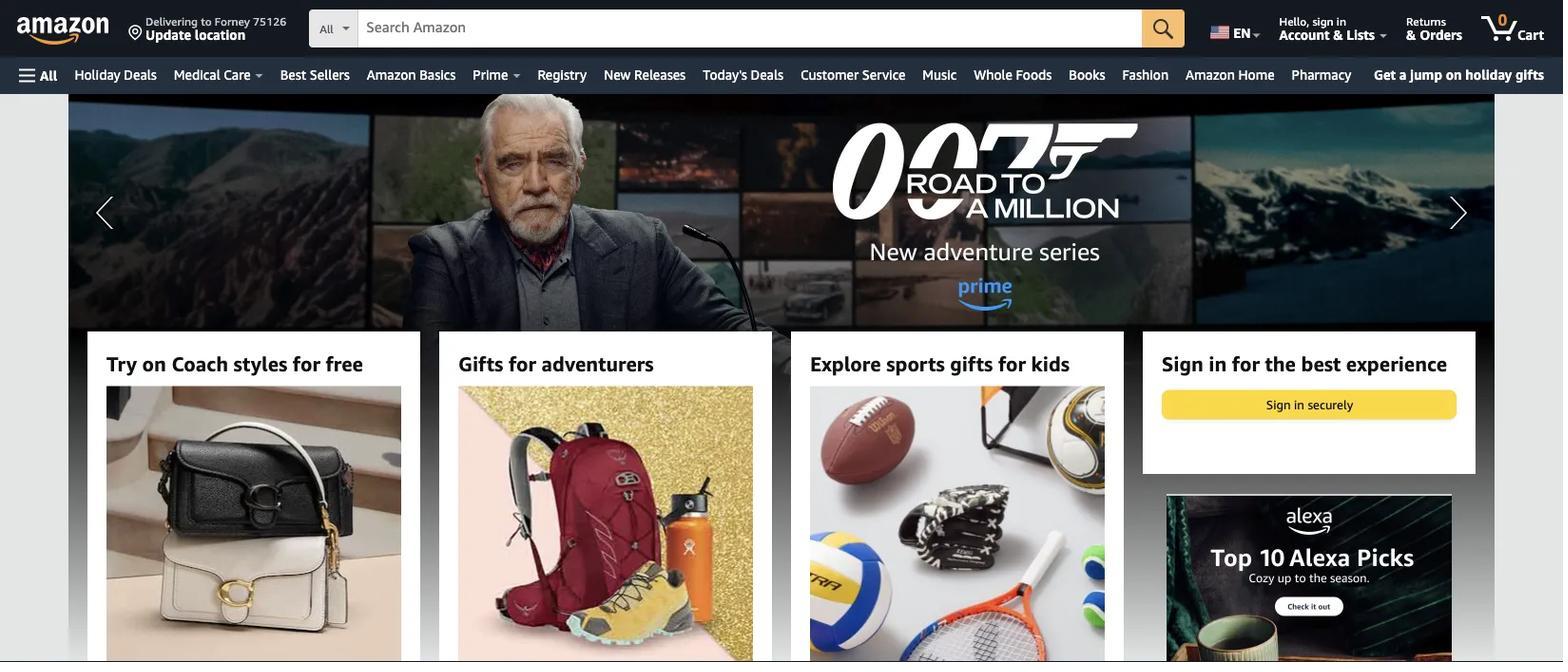 Task type: describe. For each thing, give the bounding box(es) containing it.
a
[[1400, 67, 1407, 82]]

music link
[[914, 62, 965, 88]]

delivering to forney 75126 update location
[[145, 14, 286, 42]]

sports
[[886, 352, 945, 376]]

get a jump on holiday gifts link
[[1367, 63, 1552, 87]]

4 for from the left
[[1232, 352, 1260, 376]]

music
[[923, 67, 957, 83]]

service
[[862, 67, 906, 83]]

all button
[[10, 57, 66, 94]]

none submit inside all search field
[[1142, 10, 1185, 48]]

sign for sign in for the best experience
[[1162, 352, 1204, 376]]

in for sign in securely
[[1294, 397, 1305, 412]]

whole foods link
[[965, 62, 1061, 88]]

2 for from the left
[[509, 352, 536, 376]]

hello, sign in
[[1280, 14, 1347, 28]]

navigation navigation
[[0, 0, 1563, 94]]

customer service
[[801, 67, 906, 83]]

try
[[107, 352, 137, 376]]

customer service link
[[792, 62, 914, 88]]

try on coach styles for free
[[107, 352, 363, 376]]

new releases link
[[595, 62, 694, 88]]

kids
[[1031, 352, 1070, 376]]

gifts
[[458, 352, 503, 376]]

deals for holiday deals
[[124, 67, 157, 83]]

account
[[1280, 27, 1330, 42]]

holiday deals
[[75, 67, 157, 83]]

amazon basics
[[367, 67, 456, 83]]

explore sports gifts for kids
[[810, 352, 1070, 376]]

en
[[1234, 25, 1251, 40]]

en link
[[1199, 5, 1269, 52]]

books
[[1069, 67, 1106, 83]]

update
[[145, 27, 191, 42]]

the
[[1265, 352, 1296, 376]]

gifts for adventurers image
[[426, 386, 786, 663]]

gifts inside main content
[[950, 352, 993, 376]]

fashion link
[[1114, 62, 1177, 88]]

amazon for amazon basics
[[367, 67, 416, 83]]

returns
[[1407, 14, 1446, 28]]

gifts inside "link"
[[1516, 67, 1544, 82]]

explore
[[810, 352, 881, 376]]

get
[[1374, 67, 1396, 82]]

books link
[[1061, 62, 1114, 88]]

orders
[[1420, 27, 1463, 42]]

securely
[[1308, 397, 1353, 412]]

in inside navigation navigation
[[1337, 14, 1347, 28]]

sign
[[1313, 14, 1334, 28]]

main content containing try on coach styles for free
[[0, 94, 1563, 663]]

& for account
[[1334, 27, 1343, 42]]

& for returns
[[1407, 27, 1416, 42]]

free
[[326, 352, 363, 376]]

all inside all search field
[[320, 22, 334, 36]]

amazon for amazon home
[[1186, 67, 1235, 83]]

amazon image
[[17, 17, 109, 46]]

75126
[[253, 14, 286, 28]]

delivering
[[145, 14, 198, 28]]

registry
[[538, 67, 587, 83]]

on inside "link"
[[1446, 67, 1462, 82]]



Task type: locate. For each thing, give the bounding box(es) containing it.
1 vertical spatial gifts
[[950, 352, 993, 376]]

0 horizontal spatial in
[[1209, 352, 1227, 376]]

jump
[[1410, 67, 1443, 82]]

0 horizontal spatial &
[[1334, 27, 1343, 42]]

coach
[[172, 352, 228, 376]]

sign in for the best experience
[[1162, 352, 1447, 376]]

1 vertical spatial sign
[[1266, 397, 1291, 412]]

1 horizontal spatial gifts
[[1516, 67, 1544, 82]]

amazon home
[[1186, 67, 1275, 83]]

All search field
[[309, 10, 1185, 49]]

medical care
[[174, 67, 251, 83]]

hello,
[[1280, 14, 1310, 28]]

to
[[201, 14, 212, 28]]

1 horizontal spatial deals
[[751, 67, 784, 83]]

0 vertical spatial sign
[[1162, 352, 1204, 376]]

amazon left home at top right
[[1186, 67, 1235, 83]]

amazon basics link
[[358, 62, 464, 88]]

releases
[[634, 67, 686, 83]]

holiday
[[75, 67, 120, 83]]

3 for from the left
[[998, 352, 1026, 376]]

forney
[[215, 14, 250, 28]]

prime
[[473, 67, 508, 83]]

sign
[[1162, 352, 1204, 376], [1266, 397, 1291, 412]]

amazon left basics
[[367, 67, 416, 83]]

sign in securely link
[[1163, 391, 1456, 419]]

1 vertical spatial all
[[40, 68, 57, 83]]

in left securely
[[1294, 397, 1305, 412]]

foods
[[1016, 67, 1052, 83]]

today's deals
[[703, 67, 784, 83]]

for right gifts
[[509, 352, 536, 376]]

0 horizontal spatial on
[[142, 352, 166, 376]]

Search Amazon text field
[[359, 10, 1142, 47]]

deals right the today's on the top left
[[751, 67, 784, 83]]

amazon home link
[[1177, 62, 1283, 88]]

all inside all button
[[40, 68, 57, 83]]

on
[[1446, 67, 1462, 82], [142, 352, 166, 376]]

gifts for adventurers
[[458, 352, 654, 376]]

1 vertical spatial on
[[142, 352, 166, 376]]

& inside returns & orders
[[1407, 27, 1416, 42]]

best
[[1301, 352, 1341, 376]]

best sellers link
[[272, 62, 358, 88]]

main content
[[0, 94, 1563, 663]]

lists
[[1347, 27, 1375, 42]]

on right try
[[142, 352, 166, 376]]

customer
[[801, 67, 859, 83]]

sellers
[[310, 67, 350, 83]]

1 for from the left
[[293, 352, 320, 376]]

0 horizontal spatial sign
[[1162, 352, 1204, 376]]

holiday deals link
[[66, 62, 165, 88]]

2 & from the left
[[1407, 27, 1416, 42]]

2 vertical spatial in
[[1294, 397, 1305, 412]]

whole foods
[[974, 67, 1052, 83]]

0 vertical spatial on
[[1446, 67, 1462, 82]]

account & lists
[[1280, 27, 1375, 42]]

for left the the
[[1232, 352, 1260, 376]]

returns & orders
[[1407, 14, 1463, 42]]

care
[[224, 67, 251, 83]]

2 deals from the left
[[751, 67, 784, 83]]

adventurers
[[542, 352, 654, 376]]

2 horizontal spatial in
[[1337, 14, 1347, 28]]

1 vertical spatial in
[[1209, 352, 1227, 376]]

location
[[195, 27, 246, 42]]

sign in securely
[[1266, 397, 1353, 412]]

1 horizontal spatial amazon
[[1186, 67, 1235, 83]]

amazon
[[367, 67, 416, 83], [1186, 67, 1235, 83]]

styles
[[233, 352, 288, 376]]

&
[[1334, 27, 1343, 42], [1407, 27, 1416, 42]]

registry link
[[529, 62, 595, 88]]

for
[[293, 352, 320, 376], [509, 352, 536, 376], [998, 352, 1026, 376], [1232, 352, 1260, 376]]

home
[[1239, 67, 1275, 83]]

deals inside "link"
[[751, 67, 784, 83]]

in right 'sign'
[[1337, 14, 1347, 28]]

1 horizontal spatial on
[[1446, 67, 1462, 82]]

1 horizontal spatial sign
[[1266, 397, 1291, 412]]

0 horizontal spatial all
[[40, 68, 57, 83]]

1 horizontal spatial in
[[1294, 397, 1305, 412]]

0 horizontal spatial gifts
[[950, 352, 993, 376]]

for left "free"
[[293, 352, 320, 376]]

0 horizontal spatial amazon
[[367, 67, 416, 83]]

fashion
[[1123, 67, 1169, 83]]

medical
[[174, 67, 220, 83]]

today's deals link
[[694, 62, 792, 88]]

& left lists
[[1334, 27, 1343, 42]]

deals right holiday
[[124, 67, 157, 83]]

in for sign in for the best experience
[[1209, 352, 1227, 376]]

explore sports gifts for kids image
[[778, 386, 1138, 663]]

new
[[604, 67, 631, 83]]

deals for today's deals
[[751, 67, 784, 83]]

all
[[320, 22, 334, 36], [40, 68, 57, 83]]

all up "sellers"
[[320, 22, 334, 36]]

in
[[1337, 14, 1347, 28], [1209, 352, 1227, 376], [1294, 397, 1305, 412]]

sign for sign in securely
[[1266, 397, 1291, 412]]

watch the amazon original series 007: road to a million with prime now on prime video image
[[68, 94, 1495, 663]]

new releases
[[604, 67, 686, 83]]

on right jump on the top of the page
[[1446, 67, 1462, 82]]

experience
[[1346, 352, 1447, 376]]

0 horizontal spatial deals
[[124, 67, 157, 83]]

on inside main content
[[142, 352, 166, 376]]

for left the kids
[[998, 352, 1026, 376]]

1 horizontal spatial &
[[1407, 27, 1416, 42]]

cart
[[1518, 27, 1544, 42]]

all down amazon image
[[40, 68, 57, 83]]

1 horizontal spatial all
[[320, 22, 334, 36]]

None submit
[[1142, 10, 1185, 48]]

best sellers
[[280, 67, 350, 83]]

0 vertical spatial all
[[320, 22, 334, 36]]

2 amazon from the left
[[1186, 67, 1235, 83]]

try on coach styles for free image
[[74, 386, 434, 663]]

whole
[[974, 67, 1013, 83]]

pharmacy link
[[1283, 62, 1360, 88]]

1 amazon from the left
[[367, 67, 416, 83]]

0 vertical spatial in
[[1337, 14, 1347, 28]]

& left orders
[[1407, 27, 1416, 42]]

0
[[1499, 11, 1507, 29]]

best
[[280, 67, 306, 83]]

gifts
[[1516, 67, 1544, 82], [950, 352, 993, 376]]

medical care link
[[165, 62, 272, 88]]

gifts right sports
[[950, 352, 993, 376]]

in left the the
[[1209, 352, 1227, 376]]

1 & from the left
[[1334, 27, 1343, 42]]

today's
[[703, 67, 747, 83]]

1 deals from the left
[[124, 67, 157, 83]]

pharmacy
[[1292, 67, 1352, 83]]

0 vertical spatial gifts
[[1516, 67, 1544, 82]]

basics
[[420, 67, 456, 83]]

prime link
[[464, 62, 529, 88]]

deals
[[124, 67, 157, 83], [751, 67, 784, 83]]

gifts down cart
[[1516, 67, 1544, 82]]

holiday
[[1466, 67, 1512, 82]]

get a jump on holiday gifts
[[1374, 67, 1544, 82]]



Task type: vqa. For each thing, say whether or not it's contained in the screenshot.
the left ON
yes



